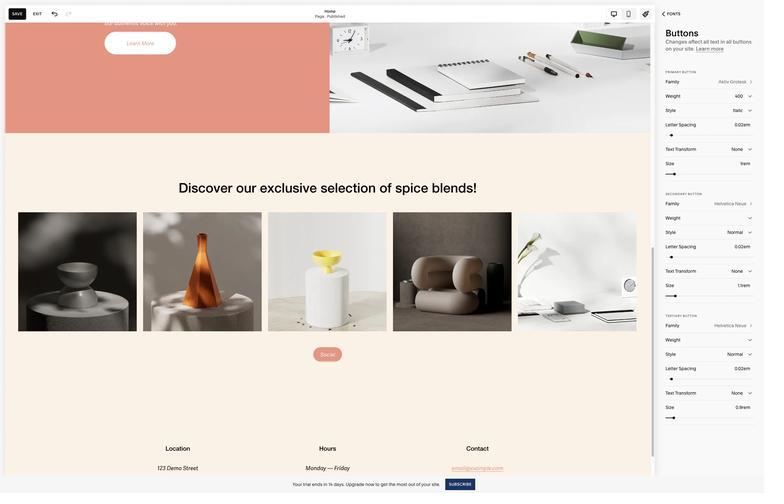 Task type: vqa. For each thing, say whether or not it's contained in the screenshot.
the bottommost Helvetica
yes



Task type: locate. For each thing, give the bounding box(es) containing it.
1 text from the top
[[666, 147, 674, 152]]

all up learn
[[704, 39, 709, 45]]

0 vertical spatial your
[[673, 46, 684, 52]]

home page · published
[[315, 9, 345, 19]]

1 transform from the top
[[675, 147, 696, 152]]

weight down the primary
[[666, 93, 681, 99]]

letter for tertiary
[[666, 366, 678, 372]]

0 vertical spatial normal
[[728, 230, 743, 236]]

0 vertical spatial size
[[666, 161, 674, 167]]

button right the primary
[[682, 70, 697, 74]]

3 transform from the top
[[675, 391, 696, 397]]

1 style from the top
[[666, 108, 676, 114]]

3 letter spacing from the top
[[666, 366, 696, 372]]

1 weight field from the top
[[666, 211, 754, 225]]

0 horizontal spatial all
[[704, 39, 709, 45]]

aktiv
[[719, 79, 729, 85]]

Size text field
[[740, 160, 752, 167], [738, 283, 752, 290], [736, 405, 752, 412]]

1 vertical spatial in
[[324, 482, 327, 488]]

3 spacing from the top
[[679, 366, 696, 372]]

in left "14"
[[324, 482, 327, 488]]

1 vertical spatial your
[[421, 482, 431, 488]]

1 normal from the top
[[728, 230, 743, 236]]

to
[[375, 482, 380, 488]]

1 neue from the top
[[735, 201, 747, 207]]

1 vertical spatial letter spacing text field
[[735, 244, 752, 251]]

now
[[366, 482, 374, 488]]

2 weight from the top
[[666, 216, 681, 221]]

0 vertical spatial weight
[[666, 93, 681, 99]]

transform for primary
[[675, 147, 696, 152]]

published
[[327, 14, 345, 19]]

subscribe
[[449, 483, 472, 487]]

size for secondary button
[[666, 283, 674, 289]]

2 size from the top
[[666, 283, 674, 289]]

1 vertical spatial spacing
[[679, 244, 696, 250]]

2 vertical spatial letter spacing text field
[[735, 366, 752, 373]]

3 letter spacing text field from the top
[[735, 366, 752, 373]]

1 vertical spatial size
[[666, 283, 674, 289]]

2 vertical spatial none
[[732, 391, 743, 397]]

0 horizontal spatial in
[[324, 482, 327, 488]]

button for primary button
[[682, 70, 697, 74]]

1 vertical spatial letter spacing range field
[[666, 250, 754, 265]]

0 vertical spatial text transform
[[666, 147, 696, 152]]

normal for tertiary button
[[728, 352, 743, 358]]

1 helvetica neue from the top
[[715, 201, 747, 207]]

text for secondary button
[[666, 269, 674, 275]]

the
[[389, 482, 396, 488]]

1 letter from the top
[[666, 122, 678, 128]]

page
[[315, 14, 324, 19]]

save button
[[9, 8, 26, 20]]

1 letter spacing from the top
[[666, 122, 696, 128]]

2 vertical spatial transform
[[675, 391, 696, 397]]

2 letter spacing range field from the top
[[666, 250, 754, 265]]

2 vertical spatial spacing
[[679, 366, 696, 372]]

letter spacing text field for tertiary button
[[735, 366, 752, 373]]

3 letter spacing range field from the top
[[666, 373, 754, 387]]

0 vertical spatial family
[[666, 79, 680, 85]]

transform for secondary
[[675, 269, 696, 275]]

1 vertical spatial helvetica neue
[[715, 323, 747, 329]]

3 letter from the top
[[666, 366, 678, 372]]

button
[[682, 70, 697, 74], [688, 193, 702, 196], [683, 315, 697, 318]]

letter spacing range field for secondary button
[[666, 250, 754, 265]]

0 vertical spatial weight field
[[666, 211, 754, 225]]

1 vertical spatial neue
[[735, 323, 747, 329]]

text
[[710, 39, 720, 45]]

text
[[666, 147, 674, 152], [666, 269, 674, 275], [666, 391, 674, 397]]

0 vertical spatial spacing
[[679, 122, 696, 128]]

site.
[[685, 46, 695, 52], [432, 482, 440, 488]]

family
[[666, 79, 680, 85], [666, 201, 680, 207], [666, 323, 680, 329]]

2 vertical spatial text
[[666, 391, 674, 397]]

0 vertical spatial site.
[[685, 46, 695, 52]]

1 size from the top
[[666, 161, 674, 167]]

letter spacing for tertiary
[[666, 366, 696, 372]]

helvetica neue for secondary button
[[715, 201, 747, 207]]

0 vertical spatial letter spacing range field
[[666, 128, 754, 142]]

size
[[666, 161, 674, 167], [666, 283, 674, 289], [666, 405, 674, 411]]

0 vertical spatial helvetica neue
[[715, 201, 747, 207]]

2 weight field from the top
[[666, 334, 754, 348]]

family for tertiary
[[666, 323, 680, 329]]

3 weight from the top
[[666, 338, 681, 343]]

1 letter spacing range field from the top
[[666, 128, 754, 142]]

2 vertical spatial letter
[[666, 366, 678, 372]]

helvetica for tertiary button
[[715, 323, 734, 329]]

0 vertical spatial letter spacing
[[666, 122, 696, 128]]

italic
[[733, 108, 743, 114]]

letter spacing for secondary
[[666, 244, 696, 250]]

3 text from the top
[[666, 391, 674, 397]]

1 horizontal spatial in
[[721, 39, 725, 45]]

buttons
[[733, 39, 752, 45]]

ends
[[312, 482, 323, 488]]

1 horizontal spatial all
[[726, 39, 732, 45]]

1 vertical spatial weight field
[[666, 334, 754, 348]]

3 size range field from the top
[[666, 411, 754, 426]]

2 vertical spatial text transform
[[666, 391, 696, 397]]

upgrade
[[346, 482, 364, 488]]

2 helvetica neue from the top
[[715, 323, 747, 329]]

0 vertical spatial in
[[721, 39, 725, 45]]

your
[[293, 482, 302, 488]]

helvetica neue
[[715, 201, 747, 207], [715, 323, 747, 329]]

3 text transform from the top
[[666, 391, 696, 397]]

2 none from the top
[[732, 269, 743, 275]]

0 vertical spatial size range field
[[666, 167, 754, 181]]

1 family from the top
[[666, 79, 680, 85]]

site. down affect
[[685, 46, 695, 52]]

family down the primary
[[666, 79, 680, 85]]

button right tertiary
[[683, 315, 697, 318]]

neue for secondary button
[[735, 201, 747, 207]]

0 vertical spatial neue
[[735, 201, 747, 207]]

transform
[[675, 147, 696, 152], [675, 269, 696, 275], [675, 391, 696, 397]]

2 helvetica from the top
[[715, 323, 734, 329]]

2 text from the top
[[666, 269, 674, 275]]

1 vertical spatial normal
[[728, 352, 743, 358]]

3 style from the top
[[666, 352, 676, 358]]

in
[[721, 39, 725, 45], [324, 482, 327, 488]]

1 vertical spatial text transform
[[666, 269, 696, 275]]

in right text
[[721, 39, 725, 45]]

2 normal from the top
[[728, 352, 743, 358]]

1 vertical spatial transform
[[675, 269, 696, 275]]

weight for tertiary button
[[666, 338, 681, 343]]

1 letter spacing text field from the top
[[735, 121, 752, 129]]

2 vertical spatial size range field
[[666, 411, 754, 426]]

weight field for tertiary button
[[666, 334, 754, 348]]

1 vertical spatial size range field
[[666, 289, 754, 303]]

0 vertical spatial letter spacing text field
[[735, 121, 752, 129]]

learn
[[696, 46, 710, 52]]

0 vertical spatial none
[[732, 147, 743, 152]]

most
[[397, 482, 407, 488]]

1 vertical spatial button
[[688, 193, 702, 196]]

weight
[[666, 93, 681, 99], [666, 216, 681, 221], [666, 338, 681, 343]]

neue
[[735, 201, 747, 207], [735, 323, 747, 329]]

learn more link
[[696, 46, 724, 52]]

1 text transform from the top
[[666, 147, 696, 152]]

text transform
[[666, 147, 696, 152], [666, 269, 696, 275], [666, 391, 696, 397]]

letter spacing range field for tertiary button
[[666, 373, 754, 387]]

1 vertical spatial none
[[732, 269, 743, 275]]

1 all from the left
[[704, 39, 709, 45]]

your
[[673, 46, 684, 52], [421, 482, 431, 488]]

0 vertical spatial size text field
[[740, 160, 752, 167]]

1 horizontal spatial your
[[673, 46, 684, 52]]

2 vertical spatial button
[[683, 315, 697, 318]]

2 vertical spatial family
[[666, 323, 680, 329]]

changes
[[666, 39, 688, 45]]

site. right of in the bottom of the page
[[432, 482, 440, 488]]

1 horizontal spatial site.
[[685, 46, 695, 52]]

2 vertical spatial style
[[666, 352, 676, 358]]

1 vertical spatial style
[[666, 230, 676, 236]]

2 neue from the top
[[735, 323, 747, 329]]

2 vertical spatial letter spacing range field
[[666, 373, 754, 387]]

affect
[[689, 39, 703, 45]]

Letter Spacing range field
[[666, 128, 754, 142], [666, 250, 754, 265], [666, 373, 754, 387]]

letter for primary
[[666, 122, 678, 128]]

size range field for primary button
[[666, 167, 754, 181]]

400
[[735, 93, 743, 99]]

2 transform from the top
[[675, 269, 696, 275]]

family for secondary
[[666, 201, 680, 207]]

0 vertical spatial letter
[[666, 122, 678, 128]]

size for primary button
[[666, 161, 674, 167]]

your down changes
[[673, 46, 684, 52]]

family down tertiary
[[666, 323, 680, 329]]

letter spacing
[[666, 122, 696, 128], [666, 244, 696, 250], [666, 366, 696, 372]]

your right of in the bottom of the page
[[421, 482, 431, 488]]

site. inside changes affect all text in all buttons on your site.
[[685, 46, 695, 52]]

none
[[732, 147, 743, 152], [732, 269, 743, 275], [732, 391, 743, 397]]

1 vertical spatial letter
[[666, 244, 678, 250]]

0 vertical spatial transform
[[675, 147, 696, 152]]

get
[[381, 482, 388, 488]]

1 size range field from the top
[[666, 167, 754, 181]]

family for primary
[[666, 79, 680, 85]]

2 style from the top
[[666, 230, 676, 236]]

2 text transform from the top
[[666, 269, 696, 275]]

3 family from the top
[[666, 323, 680, 329]]

2 letter spacing text field from the top
[[735, 244, 752, 251]]

spacing
[[679, 122, 696, 128], [679, 244, 696, 250], [679, 366, 696, 372]]

fonts button
[[655, 7, 688, 21]]

2 family from the top
[[666, 201, 680, 207]]

2 spacing from the top
[[679, 244, 696, 250]]

weight for secondary button
[[666, 216, 681, 221]]

family down secondary
[[666, 201, 680, 207]]

0 vertical spatial button
[[682, 70, 697, 74]]

1 spacing from the top
[[679, 122, 696, 128]]

Weight field
[[666, 211, 754, 225], [666, 334, 754, 348]]

0 vertical spatial style
[[666, 108, 676, 114]]

0 vertical spatial helvetica
[[715, 201, 734, 207]]

1 none from the top
[[732, 147, 743, 152]]

3 none from the top
[[732, 391, 743, 397]]

neue for tertiary button
[[735, 323, 747, 329]]

None field
[[666, 89, 754, 103], [666, 104, 754, 118], [666, 143, 754, 157], [666, 226, 754, 240], [666, 265, 754, 279], [666, 348, 754, 362], [666, 387, 754, 401], [666, 89, 754, 103], [666, 104, 754, 118], [666, 143, 754, 157], [666, 226, 754, 240], [666, 265, 754, 279], [666, 348, 754, 362], [666, 387, 754, 401]]

letter
[[666, 122, 678, 128], [666, 244, 678, 250], [666, 366, 678, 372]]

size range field for secondary button
[[666, 289, 754, 303]]

learn more
[[696, 46, 724, 52]]

all left buttons
[[726, 39, 732, 45]]

2 letter spacing from the top
[[666, 244, 696, 250]]

1 weight from the top
[[666, 93, 681, 99]]

secondary
[[666, 193, 687, 196]]

1 vertical spatial weight
[[666, 216, 681, 221]]

3 size from the top
[[666, 405, 674, 411]]

2 size range field from the top
[[666, 289, 754, 303]]

1 vertical spatial family
[[666, 201, 680, 207]]

buttons
[[666, 28, 699, 39]]

1 vertical spatial helvetica
[[715, 323, 734, 329]]

tab list
[[607, 9, 636, 19]]

2 letter from the top
[[666, 244, 678, 250]]

Size range field
[[666, 167, 754, 181], [666, 289, 754, 303], [666, 411, 754, 426]]

2 vertical spatial weight
[[666, 338, 681, 343]]

Letter Spacing text field
[[735, 121, 752, 129], [735, 244, 752, 251], [735, 366, 752, 373]]

button right secondary
[[688, 193, 702, 196]]

text transform for tertiary
[[666, 391, 696, 397]]

2 vertical spatial size
[[666, 405, 674, 411]]

normal
[[728, 230, 743, 236], [728, 352, 743, 358]]

1 helvetica from the top
[[715, 201, 734, 207]]

size text field for secondary button
[[738, 283, 752, 290]]

weight down tertiary
[[666, 338, 681, 343]]

tertiary
[[666, 315, 682, 318]]

style
[[666, 108, 676, 114], [666, 230, 676, 236], [666, 352, 676, 358]]

0 vertical spatial text
[[666, 147, 674, 152]]

helvetica
[[715, 201, 734, 207], [715, 323, 734, 329]]

all
[[704, 39, 709, 45], [726, 39, 732, 45]]

1 vertical spatial site.
[[432, 482, 440, 488]]

weight down secondary
[[666, 216, 681, 221]]

1 vertical spatial text
[[666, 269, 674, 275]]

size range field for tertiary button
[[666, 411, 754, 426]]

1 vertical spatial size text field
[[738, 283, 752, 290]]

1 vertical spatial letter spacing
[[666, 244, 696, 250]]

helvetica neue for tertiary button
[[715, 323, 747, 329]]

2 vertical spatial letter spacing
[[666, 366, 696, 372]]

primary
[[666, 70, 681, 74]]

0 horizontal spatial your
[[421, 482, 431, 488]]

2 vertical spatial size text field
[[736, 405, 752, 412]]



Task type: describe. For each thing, give the bounding box(es) containing it.
weight field for secondary button
[[666, 211, 754, 225]]

your inside changes affect all text in all buttons on your site.
[[673, 46, 684, 52]]

on
[[666, 46, 672, 52]]

none for tertiary button
[[732, 391, 743, 397]]

subscribe button
[[445, 479, 475, 491]]

letter spacing range field for primary button
[[666, 128, 754, 142]]

days.
[[334, 482, 345, 488]]

secondary button
[[666, 193, 702, 196]]

·
[[325, 14, 326, 19]]

tertiary button
[[666, 315, 697, 318]]

style for primary button
[[666, 108, 676, 114]]

grotesk
[[730, 79, 747, 85]]

size text field for tertiary button
[[736, 405, 752, 412]]

trial
[[303, 482, 311, 488]]

changes affect all text in all buttons on your site.
[[666, 39, 752, 52]]

transform for tertiary
[[675, 391, 696, 397]]

button for tertiary button
[[683, 315, 697, 318]]

letter spacing text field for secondary button
[[735, 244, 752, 251]]

0 horizontal spatial site.
[[432, 482, 440, 488]]

2 all from the left
[[726, 39, 732, 45]]

spacing for secondary
[[679, 244, 696, 250]]

out
[[408, 482, 415, 488]]

letter spacing text field for primary button
[[735, 121, 752, 129]]

spacing for primary
[[679, 122, 696, 128]]

letter spacing for primary
[[666, 122, 696, 128]]

save
[[12, 11, 23, 16]]

helvetica for secondary button
[[715, 201, 734, 207]]

style for tertiary button
[[666, 352, 676, 358]]

text transform for secondary
[[666, 269, 696, 275]]

home
[[325, 9, 336, 14]]

14
[[328, 482, 333, 488]]

primary button
[[666, 70, 697, 74]]

aktiv grotesk
[[719, 79, 747, 85]]

exit button
[[30, 8, 45, 20]]

of
[[416, 482, 421, 488]]

button for secondary button
[[688, 193, 702, 196]]

style for secondary button
[[666, 230, 676, 236]]

text for primary button
[[666, 147, 674, 152]]

none for primary button
[[732, 147, 743, 152]]

letter for secondary
[[666, 244, 678, 250]]

text transform for primary
[[666, 147, 696, 152]]

more
[[711, 46, 724, 52]]

spacing for tertiary
[[679, 366, 696, 372]]

fonts
[[667, 11, 681, 16]]

size for tertiary button
[[666, 405, 674, 411]]

none for secondary button
[[732, 269, 743, 275]]

normal for secondary button
[[728, 230, 743, 236]]

size text field for primary button
[[740, 160, 752, 167]]

exit
[[33, 11, 42, 16]]

text for tertiary button
[[666, 391, 674, 397]]

in inside changes affect all text in all buttons on your site.
[[721, 39, 725, 45]]

your trial ends in 14 days. upgrade now to get the most out of your site.
[[293, 482, 440, 488]]

weight for primary button
[[666, 93, 681, 99]]



